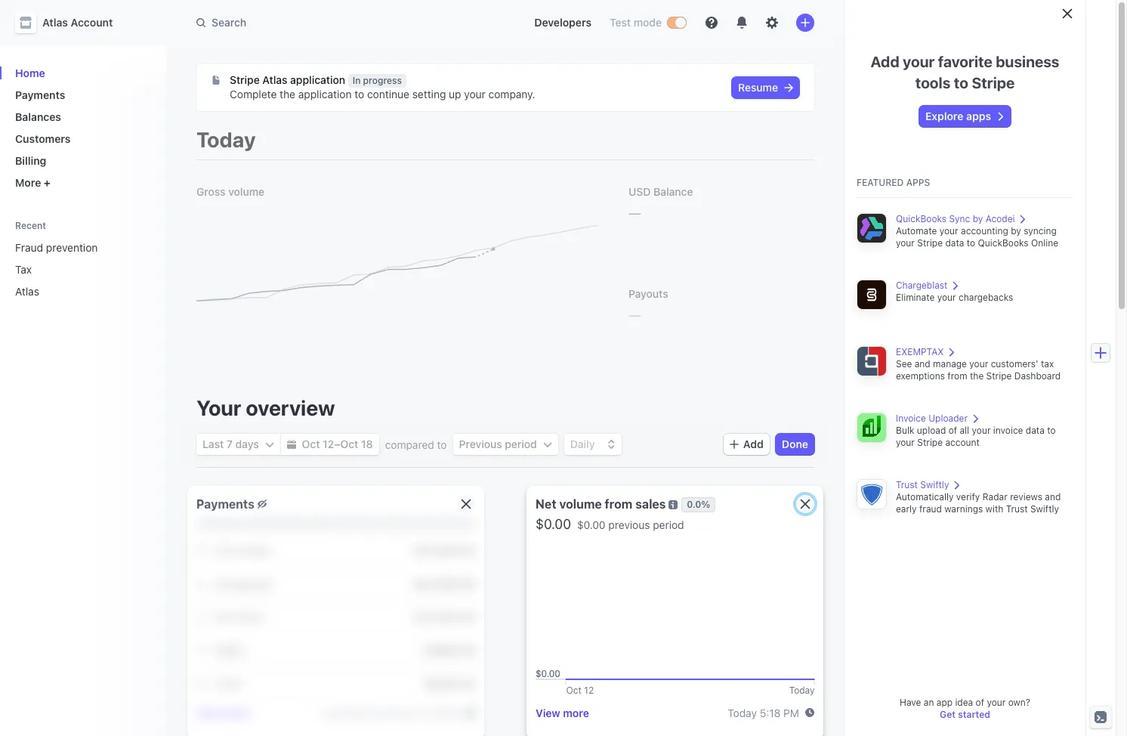 Task type: describe. For each thing, give the bounding box(es) containing it.
done button
[[776, 434, 815, 455]]

search
[[212, 16, 246, 29]]

test
[[610, 16, 631, 29]]

2 $5000.00 from the top
[[424, 677, 475, 690]]

invoice uploader
[[896, 413, 968, 424]]

your down bulk
[[896, 437, 915, 448]]

prevention
[[46, 241, 98, 254]]

fraud
[[920, 503, 942, 515]]

to right compared
[[437, 438, 447, 451]]

billing
[[15, 154, 46, 167]]

and inside automatically verify radar reviews and early fraud warnings with trust swiftly
[[1045, 491, 1061, 503]]

favorite
[[938, 53, 993, 70]]

swiftly inside automatically verify radar reviews and early fraud warnings with trust swiftly
[[1031, 503, 1060, 515]]

stripe inside automate your accounting by syncing your stripe data to quickbooks online
[[918, 237, 943, 249]]

7
[[227, 438, 233, 450]]

warnings
[[945, 503, 983, 515]]

view for 2nd view more link
[[536, 706, 561, 719]]

acodei
[[986, 213, 1015, 224]]

dashboard
[[1015, 370, 1061, 382]]

stripe inside see and manage your customers' tax exemptions from the stripe dashboard
[[987, 370, 1012, 382]]

resume
[[738, 81, 778, 94]]

automatically
[[896, 491, 954, 503]]

$22,000.00
[[414, 577, 475, 590]]

to inside automate your accounting by syncing your stripe data to quickbooks online
[[967, 237, 976, 249]]

mode
[[634, 16, 662, 29]]

see and manage your customers' tax exemptions from the stripe dashboard
[[896, 358, 1061, 382]]

1 vertical spatial from
[[605, 497, 633, 511]]

tax link
[[9, 257, 133, 282]]

up
[[449, 88, 461, 101]]

oct 12 – oct 18
[[302, 438, 373, 450]]

your down quickbooks sync by acodei at the top right of page
[[940, 225, 959, 237]]

explore
[[926, 110, 964, 122]]

and inside see and manage your customers' tax exemptions from the stripe dashboard
[[915, 358, 931, 370]]

your
[[196, 395, 241, 420]]

early
[[896, 503, 917, 515]]

18
[[361, 438, 373, 450]]

manage
[[933, 358, 967, 370]]

view for 2nd view more link from the right
[[196, 706, 221, 719]]

previous period button
[[453, 434, 558, 455]]

fraud
[[15, 241, 43, 254]]

have an app idea of your own? get started
[[900, 697, 1031, 720]]

the inside stripe atlas application in progress complete the application to continue setting up your company.
[[280, 88, 295, 101]]

your inside see and manage your customers' tax exemptions from the stripe dashboard
[[970, 358, 989, 370]]

chargeblast image
[[857, 280, 887, 310]]

0 vertical spatial application
[[290, 73, 345, 86]]

stripe atlas application in progress complete the application to continue setting up your company.
[[230, 73, 535, 101]]

explore apps
[[926, 110, 991, 122]]

add button
[[724, 434, 770, 455]]

atlas for atlas account
[[42, 16, 68, 29]]

featured
[[857, 177, 904, 188]]

1 vertical spatial payments
[[196, 497, 255, 511]]

billing link
[[9, 148, 154, 173]]

12
[[323, 438, 334, 450]]

0 horizontal spatial trust
[[896, 479, 918, 490]]

recent element
[[0, 235, 166, 304]]

explore apps link
[[920, 106, 1011, 127]]

volume for net
[[559, 497, 602, 511]]

data inside automate your accounting by syncing your stripe data to quickbooks online
[[946, 237, 965, 249]]

view more for 2nd view more link
[[536, 706, 589, 719]]

customers
[[15, 132, 71, 145]]

recent
[[15, 220, 46, 231]]

customers link
[[9, 126, 154, 151]]

more for 2nd view more link
[[563, 706, 589, 719]]

your right all
[[972, 425, 991, 436]]

continue
[[367, 88, 410, 101]]

see
[[896, 358, 912, 370]]

from inside see and manage your customers' tax exemptions from the stripe dashboard
[[948, 370, 968, 382]]

progress
[[363, 75, 402, 86]]

all
[[960, 425, 970, 436]]

app
[[937, 697, 953, 708]]

0 horizontal spatial by
[[973, 213, 983, 224]]

add your favorite business tools to stripe
[[871, 53, 1060, 91]]

invoice
[[896, 413, 926, 424]]

test mode
[[610, 16, 662, 29]]

sync
[[949, 213, 971, 224]]

net
[[536, 497, 557, 511]]

last 7 days
[[203, 438, 259, 450]]

exemptax image
[[857, 346, 887, 376]]

bulk
[[896, 425, 915, 436]]

your inside stripe atlas application in progress complete the application to continue setting up your company.
[[464, 88, 486, 101]]

accounting
[[961, 225, 1009, 237]]

quickbooks sync by acodei
[[896, 213, 1015, 224]]

balances link
[[9, 104, 154, 129]]

volume for gross
[[228, 185, 265, 198]]

$15,000.00
[[414, 610, 475, 623]]

0 horizontal spatial $0.00
[[536, 516, 571, 532]]

of inside have an app idea of your own? get started
[[976, 697, 985, 708]]

gross volume
[[196, 185, 265, 198]]

developers link
[[528, 11, 598, 35]]

syncing
[[1024, 225, 1057, 237]]

verify
[[957, 491, 980, 503]]

Search text field
[[187, 9, 510, 37]]

svg image for resume
[[784, 83, 793, 92]]

online
[[1031, 237, 1059, 249]]

— inside "usd balance —"
[[629, 204, 641, 221]]

resume link
[[732, 77, 799, 98]]

account
[[946, 437, 980, 448]]

developers
[[534, 16, 592, 29]]

balance
[[654, 185, 693, 198]]

help image
[[706, 17, 718, 29]]

overview
[[246, 395, 335, 420]]

your inside add your favorite business tools to stripe
[[903, 53, 935, 70]]

home link
[[9, 60, 154, 85]]

payments link
[[9, 82, 154, 107]]

stripe inside add your favorite business tools to stripe
[[972, 74, 1015, 91]]

add for add your favorite business tools to stripe
[[871, 53, 900, 70]]

more for 2nd view more link from the right
[[224, 706, 250, 719]]

setting
[[412, 88, 446, 101]]

home
[[15, 66, 45, 79]]

core navigation links element
[[9, 60, 154, 195]]

own?
[[1009, 697, 1031, 708]]



Task type: locate. For each thing, give the bounding box(es) containing it.
0 vertical spatial add
[[871, 53, 900, 70]]

svg image
[[784, 83, 793, 92], [265, 440, 274, 449], [543, 440, 552, 449]]

exemptax
[[896, 346, 944, 357]]

0 horizontal spatial data
[[946, 237, 965, 249]]

–
[[334, 438, 340, 450]]

stripe down automate at the right top
[[918, 237, 943, 249]]

figure
[[196, 226, 598, 302], [196, 226, 598, 302]]

your right manage
[[970, 358, 989, 370]]

— inside payouts —
[[629, 306, 641, 323]]

your down chargeblast in the right top of the page
[[938, 292, 956, 303]]

0 vertical spatial $5000.00
[[424, 643, 475, 656]]

automatically verify radar reviews and early fraud warnings with trust swiftly
[[896, 491, 1061, 515]]

+
[[44, 176, 51, 189]]

1 vertical spatial application
[[298, 88, 352, 101]]

to down favorite
[[954, 74, 969, 91]]

tools
[[916, 74, 951, 91]]

1 horizontal spatial by
[[1011, 225, 1022, 237]]

stripe down upload on the right bottom of page
[[918, 437, 943, 448]]

to down accounting
[[967, 237, 976, 249]]

atlas down tax
[[15, 285, 39, 298]]

2 vertical spatial atlas
[[15, 285, 39, 298]]

your overview
[[196, 395, 335, 420]]

1 vertical spatial and
[[1045, 491, 1061, 503]]

view more for 2nd view more link from the right
[[196, 706, 250, 719]]

— down payouts
[[629, 306, 641, 323]]

0 horizontal spatial view
[[196, 706, 221, 719]]

0 vertical spatial svg image
[[212, 76, 221, 85]]

0 horizontal spatial volume
[[228, 185, 265, 198]]

eliminate
[[896, 292, 935, 303]]

1 horizontal spatial trust
[[1006, 503, 1028, 515]]

days
[[235, 438, 259, 450]]

stripe inside stripe atlas application in progress complete the application to continue setting up your company.
[[230, 73, 260, 86]]

sales
[[636, 497, 666, 511]]

get
[[940, 709, 956, 720]]

get started link
[[940, 709, 991, 720]]

by inside automate your accounting by syncing your stripe data to quickbooks online
[[1011, 225, 1022, 237]]

2 more from the left
[[563, 706, 589, 719]]

svg image inside 'last 7 days' popup button
[[265, 440, 274, 449]]

1 horizontal spatial $0.00
[[577, 518, 606, 531]]

svg image inside previous period 'popup button'
[[543, 440, 552, 449]]

1 vertical spatial trust
[[1006, 503, 1028, 515]]

exemptions
[[896, 370, 945, 382]]

by
[[973, 213, 983, 224], [1011, 225, 1022, 237]]

to down in on the top left of page
[[355, 88, 364, 101]]

$0.00 down net volume from sales
[[577, 518, 606, 531]]

quickbooks inside automate your accounting by syncing your stripe data to quickbooks online
[[978, 237, 1029, 249]]

svg image
[[212, 76, 221, 85], [287, 440, 296, 449]]

svg image right resume
[[784, 83, 793, 92]]

automate
[[896, 225, 937, 237]]

tax
[[15, 263, 32, 276]]

0 vertical spatial atlas
[[42, 16, 68, 29]]

1 vertical spatial the
[[970, 370, 984, 382]]

1 horizontal spatial view
[[536, 706, 561, 719]]

1 more from the left
[[224, 706, 250, 719]]

to inside stripe atlas application in progress complete the application to continue setting up your company.
[[355, 88, 364, 101]]

1 horizontal spatial view more
[[536, 706, 589, 719]]

trust inside automatically verify radar reviews and early fraud warnings with trust swiftly
[[1006, 503, 1028, 515]]

2 view more link from the left
[[536, 706, 589, 719]]

invoice uploader image
[[857, 413, 887, 443]]

svg image down overview
[[287, 440, 296, 449]]

1 horizontal spatial of
[[976, 697, 985, 708]]

settings image
[[766, 17, 778, 29]]

of inside bulk upload of all your invoice data to your stripe account
[[949, 425, 957, 436]]

2 view more from the left
[[536, 706, 589, 719]]

net volume from sales
[[536, 497, 666, 511]]

$0.00 down net
[[536, 516, 571, 532]]

stripe down favorite
[[972, 74, 1015, 91]]

trust down reviews
[[1006, 503, 1028, 515]]

swiftly down reviews
[[1031, 503, 1060, 515]]

to right invoice
[[1047, 425, 1056, 436]]

1 vertical spatial add
[[744, 438, 764, 450]]

0 vertical spatial swiftly
[[921, 479, 949, 490]]

atlas up complete
[[262, 73, 288, 86]]

0 horizontal spatial view more link
[[196, 706, 250, 719]]

your up tools
[[903, 53, 935, 70]]

atlas inside recent element
[[15, 285, 39, 298]]

1 vertical spatial $5000.00
[[424, 677, 475, 690]]

company.
[[489, 88, 535, 101]]

0 vertical spatial period
[[505, 438, 537, 450]]

the inside see and manage your customers' tax exemptions from the stripe dashboard
[[970, 370, 984, 382]]

0 horizontal spatial atlas
[[15, 285, 39, 298]]

1 vertical spatial quickbooks
[[978, 237, 1029, 249]]

application left continue
[[298, 88, 352, 101]]

1 vertical spatial of
[[976, 697, 985, 708]]

by up accounting
[[973, 213, 983, 224]]

atlas inside button
[[42, 16, 68, 29]]

1 — from the top
[[629, 204, 641, 221]]

business
[[996, 53, 1060, 70]]

data right invoice
[[1026, 425, 1045, 436]]

0 horizontal spatial svg image
[[265, 440, 274, 449]]

0 horizontal spatial period
[[505, 438, 537, 450]]

today
[[196, 127, 256, 152]]

1 horizontal spatial data
[[1026, 425, 1045, 436]]

payments grid
[[196, 534, 475, 701]]

0 vertical spatial by
[[973, 213, 983, 224]]

payouts —
[[629, 287, 668, 323]]

previous
[[609, 518, 650, 531]]

1 horizontal spatial from
[[948, 370, 968, 382]]

volume right gross
[[228, 185, 265, 198]]

of left all
[[949, 425, 957, 436]]

trust
[[896, 479, 918, 490], [1006, 503, 1028, 515]]

1 vertical spatial data
[[1026, 425, 1045, 436]]

stripe inside bulk upload of all your invoice data to your stripe account
[[918, 437, 943, 448]]

atlas for atlas link
[[15, 285, 39, 298]]

1 vertical spatial atlas
[[262, 73, 288, 86]]

period inside $0.00 $0.00 previous period
[[653, 518, 684, 531]]

add
[[871, 53, 900, 70], [744, 438, 764, 450]]

view
[[196, 706, 221, 719], [536, 706, 561, 719]]

1 vertical spatial by
[[1011, 225, 1022, 237]]

0 vertical spatial from
[[948, 370, 968, 382]]

and right reviews
[[1045, 491, 1061, 503]]

application
[[290, 73, 345, 86], [298, 88, 352, 101]]

0 vertical spatial —
[[629, 204, 641, 221]]

2 view from the left
[[536, 706, 561, 719]]

payments down 7
[[196, 497, 255, 511]]

0 vertical spatial the
[[280, 88, 295, 101]]

svg image down search
[[212, 76, 221, 85]]

0 vertical spatial of
[[949, 425, 957, 436]]

quickbooks up automate at the right top
[[896, 213, 947, 224]]

1 vertical spatial —
[[629, 306, 641, 323]]

1 horizontal spatial more
[[563, 706, 589, 719]]

atlas inside stripe atlas application in progress complete the application to continue setting up your company.
[[262, 73, 288, 86]]

usd balance —
[[629, 185, 693, 221]]

2 oct from the left
[[340, 438, 358, 450]]

1 horizontal spatial svg image
[[287, 440, 296, 449]]

bulk upload of all your invoice data to your stripe account
[[896, 425, 1056, 448]]

1 horizontal spatial payments
[[196, 497, 255, 511]]

$0.00 $0.00 previous period
[[536, 516, 684, 532]]

trust swiftly image
[[857, 479, 887, 509]]

$5000.00
[[424, 643, 475, 656], [424, 677, 475, 690]]

your
[[903, 53, 935, 70], [464, 88, 486, 101], [940, 225, 959, 237], [896, 237, 915, 249], [938, 292, 956, 303], [970, 358, 989, 370], [972, 425, 991, 436], [896, 437, 915, 448], [987, 697, 1006, 708]]

2 — from the top
[[629, 306, 641, 323]]

data inside bulk upload of all your invoice data to your stripe account
[[1026, 425, 1045, 436]]

more
[[224, 706, 250, 719], [563, 706, 589, 719]]

atlas account button
[[15, 12, 128, 33]]

1 oct from the left
[[302, 438, 320, 450]]

recent navigation links element
[[0, 213, 166, 304]]

atlas left account
[[42, 16, 68, 29]]

1 view from the left
[[196, 706, 221, 719]]

0 horizontal spatial svg image
[[212, 76, 221, 85]]

data down quickbooks sync by acodei at the top right of page
[[946, 237, 965, 249]]

quickbooks down accounting
[[978, 237, 1029, 249]]

reviews
[[1010, 491, 1043, 503]]

period right previous
[[505, 438, 537, 450]]

more
[[15, 176, 41, 189]]

1 horizontal spatial view more link
[[536, 706, 589, 719]]

0 horizontal spatial add
[[744, 438, 764, 450]]

0 horizontal spatial from
[[605, 497, 633, 511]]

apps
[[907, 177, 931, 188]]

add inside 'button'
[[744, 438, 764, 450]]

1 view more from the left
[[196, 706, 250, 719]]

previous period
[[459, 438, 537, 450]]

0 vertical spatial quickbooks
[[896, 213, 947, 224]]

1 horizontal spatial and
[[1045, 491, 1061, 503]]

1 vertical spatial swiftly
[[1031, 503, 1060, 515]]

payments up balances
[[15, 88, 65, 101]]

account
[[71, 16, 113, 29]]

0 horizontal spatial oct
[[302, 438, 320, 450]]

2 horizontal spatial atlas
[[262, 73, 288, 86]]

period down "sales"
[[653, 518, 684, 531]]

your inside have an app idea of your own? get started
[[987, 697, 1006, 708]]

swiftly up automatically
[[921, 479, 949, 490]]

and up exemptions
[[915, 358, 931, 370]]

0 horizontal spatial quickbooks
[[896, 213, 947, 224]]

your left "own?"
[[987, 697, 1006, 708]]

application left in on the top left of page
[[290, 73, 345, 86]]

0 vertical spatial and
[[915, 358, 931, 370]]

1 horizontal spatial atlas
[[42, 16, 68, 29]]

previous
[[459, 438, 502, 450]]

period
[[505, 438, 537, 450], [653, 518, 684, 531]]

0 horizontal spatial and
[[915, 358, 931, 370]]

featured apps
[[857, 177, 931, 188]]

1 horizontal spatial quickbooks
[[978, 237, 1029, 249]]

an
[[924, 697, 934, 708]]

svg image for previous period
[[543, 440, 552, 449]]

last 7 days button
[[196, 434, 280, 455]]

atlas account
[[42, 16, 113, 29]]

the
[[280, 88, 295, 101], [970, 370, 984, 382]]

$0.00 inside $0.00 $0.00 previous period
[[577, 518, 606, 531]]

trust up automatically
[[896, 479, 918, 490]]

— down usd
[[629, 204, 641, 221]]

0 vertical spatial trust
[[896, 479, 918, 490]]

0 vertical spatial data
[[946, 237, 965, 249]]

your down automate at the right top
[[896, 237, 915, 249]]

1 vertical spatial period
[[653, 518, 684, 531]]

oct left 18
[[340, 438, 358, 450]]

volume right net
[[559, 497, 602, 511]]

0 horizontal spatial the
[[280, 88, 295, 101]]

1 vertical spatial svg image
[[287, 440, 296, 449]]

of up started
[[976, 697, 985, 708]]

0 vertical spatial volume
[[228, 185, 265, 198]]

Search search field
[[187, 9, 510, 37]]

upload
[[917, 425, 946, 436]]

to inside add your favorite business tools to stripe
[[954, 74, 969, 91]]

1 $5000.00 from the top
[[424, 643, 475, 656]]

2 horizontal spatial svg image
[[784, 83, 793, 92]]

payouts
[[629, 287, 668, 300]]

compared
[[385, 438, 434, 451]]

stripe down customers' at the right
[[987, 370, 1012, 382]]

0 horizontal spatial view more
[[196, 706, 250, 719]]

balances
[[15, 110, 61, 123]]

svg image inside resume link
[[784, 83, 793, 92]]

view more link
[[196, 706, 250, 719], [536, 706, 589, 719]]

period inside 'popup button'
[[505, 438, 537, 450]]

1 horizontal spatial period
[[653, 518, 684, 531]]

invoice
[[994, 425, 1024, 436]]

0 horizontal spatial of
[[949, 425, 957, 436]]

volume
[[228, 185, 265, 198], [559, 497, 602, 511]]

stripe up complete
[[230, 73, 260, 86]]

add for add
[[744, 438, 764, 450]]

quickbooks sync by acodei image
[[857, 213, 887, 243]]

1 horizontal spatial the
[[970, 370, 984, 382]]

to inside bulk upload of all your invoice data to your stripe account
[[1047, 425, 1056, 436]]

from up $0.00 $0.00 previous period at the bottom of page
[[605, 497, 633, 511]]

add inside add your favorite business tools to stripe
[[871, 53, 900, 70]]

0 horizontal spatial swiftly
[[921, 479, 949, 490]]

1 horizontal spatial svg image
[[543, 440, 552, 449]]

oct left the 12
[[302, 438, 320, 450]]

1 vertical spatial volume
[[559, 497, 602, 511]]

fraud prevention link
[[9, 235, 133, 260]]

chargebacks
[[959, 292, 1014, 303]]

toolbar
[[724, 434, 815, 455]]

with
[[986, 503, 1004, 515]]

your right up
[[464, 88, 486, 101]]

1 horizontal spatial swiftly
[[1031, 503, 1060, 515]]

payments inside "core navigation links" element
[[15, 88, 65, 101]]

1 horizontal spatial add
[[871, 53, 900, 70]]

started
[[958, 709, 991, 720]]

radar
[[983, 491, 1008, 503]]

automate your accounting by syncing your stripe data to quickbooks online
[[896, 225, 1059, 249]]

0 horizontal spatial more
[[224, 706, 250, 719]]

1 horizontal spatial volume
[[559, 497, 602, 511]]

in
[[353, 75, 361, 86]]

0 horizontal spatial payments
[[15, 88, 65, 101]]

have
[[900, 697, 921, 708]]

by down acodei
[[1011, 225, 1022, 237]]

from down manage
[[948, 370, 968, 382]]

more +
[[15, 176, 51, 189]]

to
[[954, 74, 969, 91], [355, 88, 364, 101], [967, 237, 976, 249], [1047, 425, 1056, 436], [437, 438, 447, 451]]

svg image right days
[[265, 440, 274, 449]]

0 vertical spatial payments
[[15, 88, 65, 101]]

toolbar containing add
[[724, 434, 815, 455]]

svg image for last 7 days
[[265, 440, 274, 449]]

1 horizontal spatial oct
[[340, 438, 358, 450]]

1 view more link from the left
[[196, 706, 250, 719]]

complete
[[230, 88, 277, 101]]

chargeblast
[[896, 280, 948, 291]]

uploader
[[929, 413, 968, 424]]

usd
[[629, 185, 651, 198]]

svg image right previous period
[[543, 440, 552, 449]]



Task type: vqa. For each thing, say whether or not it's contained in the screenshot.
Create a test subscription
no



